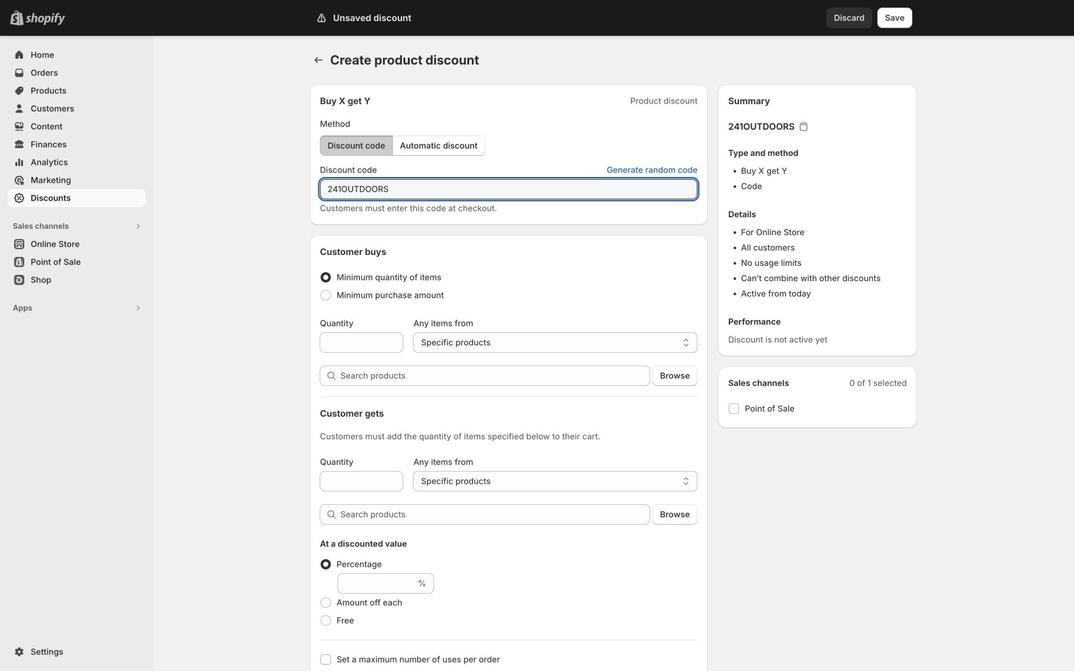 Task type: describe. For each thing, give the bounding box(es) containing it.
Search products text field
[[340, 366, 650, 386]]



Task type: vqa. For each thing, say whether or not it's contained in the screenshot.
the bottom Search products text field
yes



Task type: locate. For each thing, give the bounding box(es) containing it.
Search products text field
[[340, 504, 650, 525]]

shopify image
[[26, 13, 65, 25]]

None text field
[[320, 332, 403, 353], [320, 471, 403, 492], [338, 574, 415, 594], [320, 332, 403, 353], [320, 471, 403, 492], [338, 574, 415, 594]]

None text field
[[320, 179, 698, 199]]



